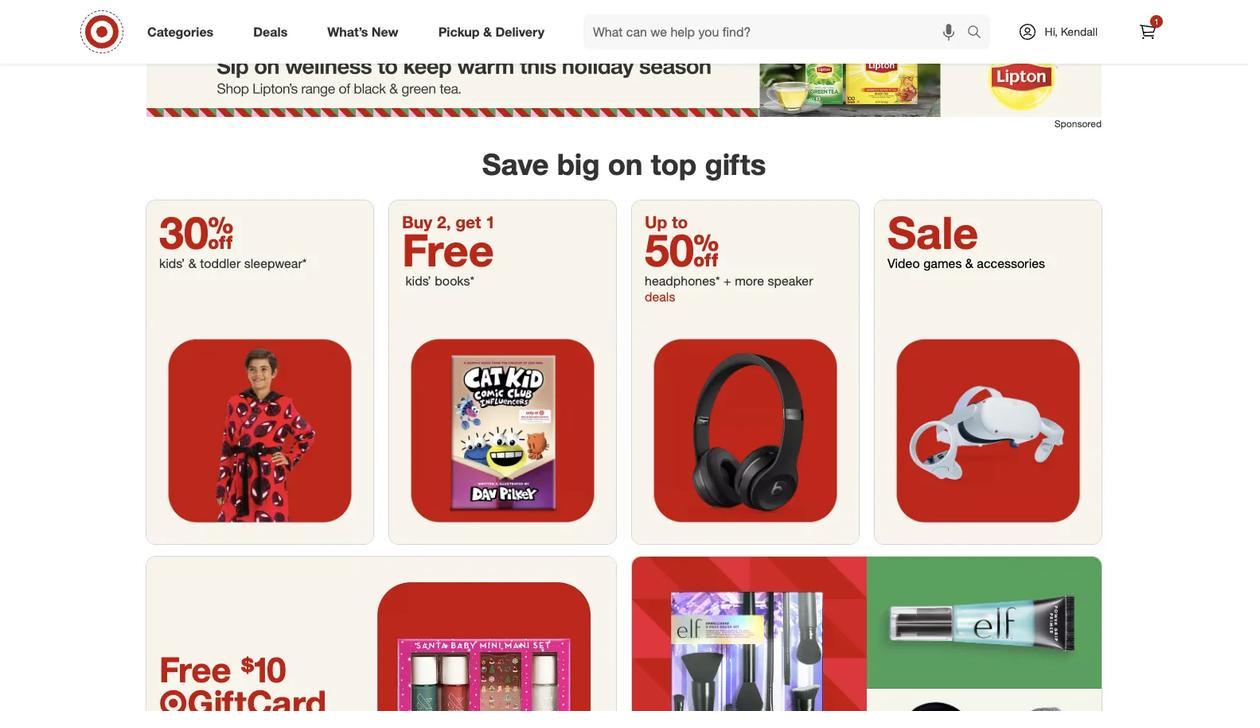 Task type: locate. For each thing, give the bounding box(es) containing it.
& inside 30 kids' & toddler sleepwear*
[[188, 256, 197, 272]]

kids'
[[159, 256, 185, 272], [406, 273, 431, 289]]

big
[[557, 147, 600, 183]]

pickup & delivery
[[438, 24, 545, 39]]

2 horizontal spatial &
[[966, 256, 974, 272]]

0 horizontal spatial free
[[159, 649, 231, 691]]

games
[[924, 256, 962, 272]]

kids' left toddler
[[159, 256, 185, 272]]

categories link
[[134, 14, 233, 49]]

hi, kendall
[[1045, 25, 1098, 38]]

+
[[724, 273, 732, 289]]

1 link
[[1131, 14, 1166, 49]]

pickup
[[438, 24, 480, 39]]

up to
[[645, 212, 688, 233]]

buy 2, get 1
[[402, 212, 495, 233]]

free for free
[[402, 223, 494, 277]]

kids' left books*
[[406, 273, 431, 289]]

1 vertical spatial free
[[159, 649, 231, 691]]

sale
[[888, 206, 979, 260]]

1 vertical spatial 1
[[486, 212, 495, 233]]

headphones* + more speaker deals
[[645, 273, 813, 305]]

0 horizontal spatial kids'
[[159, 256, 185, 272]]

what's
[[327, 24, 368, 39]]

gifts
[[705, 147, 766, 183]]

headphones*
[[645, 273, 720, 289]]

&
[[483, 24, 492, 39], [188, 256, 197, 272], [966, 256, 974, 272]]

1 right get
[[486, 212, 495, 233]]

get
[[456, 212, 481, 233]]

search
[[960, 25, 998, 41]]

& inside sale video games & accessories
[[966, 256, 974, 272]]

speaker
[[768, 273, 813, 289]]

top
[[651, 147, 697, 183]]

& left toddler
[[188, 256, 197, 272]]

books*
[[435, 273, 475, 289]]

hi,
[[1045, 25, 1058, 38]]

0 vertical spatial free
[[402, 223, 494, 277]]

search button
[[960, 14, 998, 53]]

categories
[[147, 24, 214, 39]]

free for free $10
[[159, 649, 231, 691]]

1
[[1155, 17, 1159, 26], [486, 212, 495, 233]]

1 right kendall
[[1155, 17, 1159, 26]]

0 horizontal spatial &
[[188, 256, 197, 272]]

0 vertical spatial kids'
[[159, 256, 185, 272]]

more
[[735, 273, 764, 289]]

free
[[402, 223, 494, 277], [159, 649, 231, 691]]

1 horizontal spatial 1
[[1155, 17, 1159, 26]]

sale video games & accessories
[[888, 206, 1046, 272]]

& right games
[[966, 256, 974, 272]]

& right pickup
[[483, 24, 492, 39]]

1 horizontal spatial kids'
[[406, 273, 431, 289]]

1 horizontal spatial free
[[402, 223, 494, 277]]



Task type: vqa. For each thing, say whether or not it's contained in the screenshot.
And within the IRIS Stack and Pull Storage Bin with Lid Clear
no



Task type: describe. For each thing, give the bounding box(es) containing it.
buy
[[402, 212, 432, 233]]

what's new link
[[314, 14, 419, 49]]

advertisement region
[[147, 38, 1102, 117]]

2,
[[437, 212, 451, 233]]

on
[[608, 147, 643, 183]]

0 vertical spatial 1
[[1155, 17, 1159, 26]]

0 horizontal spatial 1
[[486, 212, 495, 233]]

free $10
[[159, 649, 286, 691]]

to
[[672, 212, 688, 233]]

toddler
[[200, 256, 241, 272]]

accessories
[[977, 256, 1046, 272]]

new
[[372, 24, 399, 39]]

sleepwear*
[[244, 256, 307, 272]]

30
[[159, 206, 234, 260]]

30 kids' & toddler sleepwear*
[[159, 206, 307, 272]]

video
[[888, 256, 920, 272]]

What can we help you find? suggestions appear below search field
[[584, 14, 971, 49]]

deals link
[[240, 14, 308, 49]]

1 horizontal spatial &
[[483, 24, 492, 39]]

1 vertical spatial kids'
[[406, 273, 431, 289]]

deals
[[253, 24, 288, 39]]

$10
[[241, 649, 286, 691]]

sponsored
[[1055, 118, 1102, 130]]

up
[[645, 212, 668, 233]]

delivery
[[496, 24, 545, 39]]

what's new
[[327, 24, 399, 39]]

deals
[[645, 289, 676, 305]]

kids' books*
[[402, 273, 475, 289]]

50
[[645, 223, 719, 277]]

save
[[482, 147, 549, 183]]

save big on top gifts
[[482, 147, 766, 183]]

pickup & delivery link
[[425, 14, 565, 49]]

kendall
[[1061, 25, 1098, 38]]

kids' inside 30 kids' & toddler sleepwear*
[[159, 256, 185, 272]]



